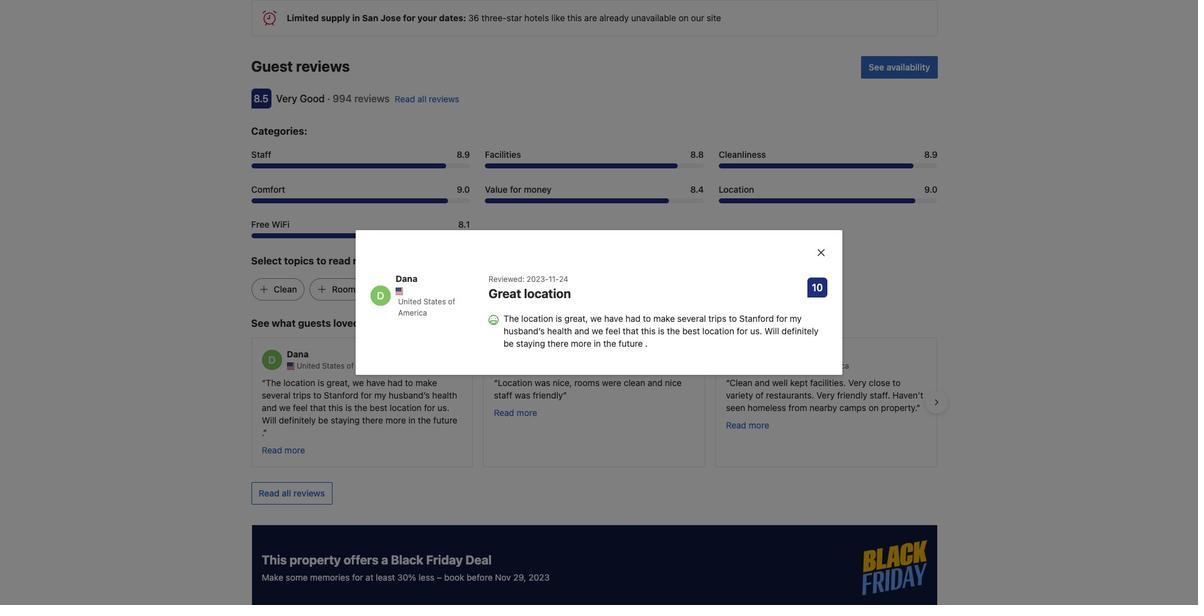 Task type: vqa. For each thing, say whether or not it's contained in the screenshot.
United States of America icon in 'Great location' dialog's States
yes



Task type: locate. For each thing, give the bounding box(es) containing it.
8.9 for staff
[[457, 149, 470, 160]]

see left the availability
[[869, 62, 885, 72]]

0 horizontal spatial had
[[388, 378, 403, 389]]

1 horizontal spatial all
[[418, 94, 427, 104]]

kept
[[791, 378, 808, 389]]

friendly inside " clean and well kept facilities. very close to variety of restaurants. very friendly staff. haven't seen homeless from nearby camps on property.
[[838, 391, 868, 401]]

0 horizontal spatial 8.9
[[457, 149, 470, 160]]

0 horizontal spatial there
[[362, 416, 383, 426]]

2 friendly from the left
[[838, 391, 868, 401]]

definitely inside the " the location is great, we have had to make several trips to stanford for my husband's health and we feel that this is the best location for us. will definitely be staying there more in the future .
[[279, 416, 316, 426]]

your
[[418, 12, 437, 23]]

united down guests
[[297, 362, 320, 371]]

states down breakfast
[[424, 297, 446, 307]]

guests
[[298, 318, 331, 329]]

in
[[352, 12, 360, 23], [594, 338, 601, 349], [409, 416, 416, 426]]

health left staff
[[432, 391, 457, 401]]

read more down staff
[[494, 408, 538, 419]]

was left nice,
[[535, 378, 551, 389]]

see inside button
[[869, 62, 885, 72]]

9.0 for comfort
[[457, 184, 470, 195]]

2 horizontal spatial america
[[821, 362, 850, 371]]

was right staff
[[515, 391, 531, 401]]

1 9.0 from the left
[[457, 184, 470, 195]]

availability
[[887, 62, 931, 72]]

0 horizontal spatial united
[[297, 362, 320, 371]]

stanford
[[740, 313, 774, 324], [324, 391, 359, 401]]

3 " from the left
[[726, 378, 730, 389]]

feel
[[606, 326, 621, 337], [293, 403, 308, 414]]

1 horizontal spatial will
[[765, 326, 780, 337]]

1 horizontal spatial best
[[683, 326, 700, 337]]

0 horizontal spatial states
[[322, 362, 345, 371]]

great, inside the " the location is great, we have had to make several trips to stanford for my husband's health and we feel that this is the best location for us. will definitely be staying there more in the future .
[[327, 378, 350, 389]]

0 horizontal spatial have
[[367, 378, 386, 389]]

1 friendly from the left
[[533, 391, 563, 401]]

1 vertical spatial feel
[[293, 403, 308, 414]]

staying inside the " the location is great, we have had to make several trips to stanford for my husband's health and we feel that this is the best location for us. will definitely be staying there more in the future .
[[331, 416, 360, 426]]

see
[[869, 62, 885, 72], [251, 318, 270, 329]]

us.
[[751, 326, 763, 337], [438, 403, 450, 414]]

clean down topics
[[274, 284, 297, 295]]

0 vertical spatial had
[[626, 313, 641, 324]]

1 horizontal spatial great,
[[565, 313, 588, 324]]

location up staff
[[498, 378, 533, 389]]

have inside the location is great, we have had to make several trips to stanford for my husband's health and we feel that this is the best location for us. will definitely be staying there more in the future .
[[605, 313, 624, 324]]

1 vertical spatial in
[[594, 338, 601, 349]]

1 vertical spatial future
[[434, 416, 458, 426]]

very up nearby
[[817, 391, 835, 401]]

value for money 8.4 meter
[[485, 198, 704, 203]]

several inside the location is great, we have had to make several trips to stanford for my husband's health and we feel that this is the best location for us. will definitely be staying there more in the future .
[[678, 313, 707, 324]]

0 vertical spatial future
[[619, 338, 643, 349]]

on
[[679, 12, 689, 23], [869, 403, 879, 414]]

of left great
[[448, 297, 456, 307]]

1 horizontal spatial united states of america image
[[396, 288, 403, 295]]

several
[[678, 313, 707, 324], [262, 391, 291, 401]]

value for money
[[485, 184, 552, 195]]

location down cleanliness
[[719, 184, 755, 195]]

states
[[424, 297, 446, 307], [322, 362, 345, 371], [787, 362, 809, 371]]

1 vertical spatial all
[[282, 489, 291, 499]]

1 horizontal spatial us.
[[751, 326, 763, 337]]

1 vertical spatial health
[[432, 391, 457, 401]]

united states of america image up most:
[[396, 288, 403, 295]]

free wifi 8.1 meter
[[251, 233, 470, 238]]

0 vertical spatial best
[[683, 326, 700, 337]]

2 horizontal spatial read more
[[726, 420, 770, 431]]

1 vertical spatial this
[[641, 326, 656, 337]]

the
[[362, 318, 378, 329], [667, 326, 680, 337], [604, 338, 617, 349], [355, 403, 368, 414], [418, 416, 431, 426]]

0 horizontal spatial husband's
[[389, 391, 430, 401]]

read more for " the location is great, we have had to make several trips to stanford for my husband's health and we feel that this is the best location for us. will definitely be staying there more in the future .
[[262, 445, 305, 456]]

trips
[[709, 313, 727, 324], [293, 391, 311, 401]]

0 horizontal spatial read more
[[262, 445, 305, 456]]

1 vertical spatial there
[[362, 416, 383, 426]]

great,
[[565, 313, 588, 324], [327, 378, 350, 389]]

0 vertical spatial the
[[504, 313, 519, 324]]

dana inside this is a carousel with rotating slides. it displays featured reviews of the property. use the next and previous buttons to navigate. region
[[287, 349, 309, 359]]

0 horizontal spatial the
[[266, 378, 281, 389]]

reviews inside button
[[294, 489, 325, 499]]

1 vertical spatial several
[[262, 391, 291, 401]]

dana inside great location 'dialog'
[[396, 273, 418, 284]]

2 9.0 from the left
[[925, 184, 938, 195]]

1 horizontal spatial my
[[790, 313, 802, 324]]

my inside the " the location is great, we have had to make several trips to stanford for my husband's health and we feel that this is the best location for us. will definitely be staying there more in the future .
[[375, 391, 387, 401]]

1 horizontal spatial several
[[678, 313, 707, 324]]

30%
[[398, 573, 416, 583]]

0 vertical spatial read all reviews
[[395, 94, 460, 104]]

there
[[548, 338, 569, 349], [362, 416, 383, 426]]

scored 10 element
[[808, 278, 828, 298]]

0 vertical spatial dana
[[396, 273, 418, 284]]

future inside the " the location is great, we have had to make several trips to stanford for my husband's health and we feel that this is the best location for us. will definitely be staying there more in the future .
[[434, 416, 458, 426]]

there inside the " the location is great, we have had to make several trips to stanford for my husband's health and we feel that this is the best location for us. will definitely be staying there more in the future .
[[362, 416, 383, 426]]

1 horizontal spatial read more button
[[494, 407, 538, 420]]

0 horizontal spatial read more button
[[262, 445, 305, 457]]

8.8
[[691, 149, 704, 160]]

this
[[568, 12, 582, 23], [641, 326, 656, 337], [329, 403, 343, 414]]

we
[[591, 313, 602, 324], [592, 326, 604, 337], [353, 378, 364, 389], [279, 403, 291, 414]]

staff
[[251, 149, 271, 160]]

·
[[327, 93, 330, 104]]

1 horizontal spatial stanford
[[740, 313, 774, 324]]

will
[[765, 326, 780, 337], [262, 416, 277, 426]]

on down 'staff.'
[[869, 403, 879, 414]]

best inside the location is great, we have had to make several trips to stanford for my husband's health and we feel that this is the best location for us. will definitely be staying there more in the future .
[[683, 326, 700, 337]]

location 9.0 meter
[[719, 198, 938, 203]]

1 horizontal spatial friendly
[[838, 391, 868, 401]]

trips inside the " the location is great, we have had to make several trips to stanford for my husband's health and we feel that this is the best location for us. will definitely be staying there more in the future .
[[293, 391, 311, 401]]

read more button up read all reviews button
[[262, 445, 305, 457]]

united states of america down breakfast
[[398, 297, 456, 318]]

1 horizontal spatial be
[[504, 338, 514, 349]]

1 horizontal spatial was
[[535, 378, 551, 389]]

0 vertical spatial all
[[418, 94, 427, 104]]

great
[[489, 287, 522, 301]]

deal
[[466, 554, 492, 568]]

2 vertical spatial "
[[263, 428, 267, 439]]

facilities.
[[811, 378, 847, 389]]

1 horizontal spatial that
[[623, 326, 639, 337]]

in inside the " the location is great, we have had to make several trips to stanford for my husband's health and we feel that this is the best location for us. will definitely be staying there more in the future .
[[409, 416, 416, 426]]

the down great
[[504, 313, 519, 324]]

location
[[719, 184, 755, 195], [465, 284, 501, 295], [498, 378, 533, 389]]

friendly down nice,
[[533, 391, 563, 401]]

0 vertical spatial definitely
[[782, 326, 819, 337]]

1 vertical spatial great,
[[327, 378, 350, 389]]

0 vertical spatial feel
[[606, 326, 621, 337]]

and inside " location was nice, rooms were clean and nice staff was friendly
[[648, 378, 663, 389]]

read more for " location was nice, rooms were clean and nice staff was friendly
[[494, 408, 538, 419]]

the inside the " the location is great, we have had to make several trips to stanford for my husband's health and we feel that this is the best location for us. will definitely be staying there more in the future .
[[266, 378, 281, 389]]

1 horizontal spatial .
[[646, 338, 648, 349]]

guest
[[251, 57, 293, 75]]

2 " from the left
[[494, 378, 498, 389]]

very left the close
[[849, 378, 867, 389]]

1 horizontal spatial husband's
[[504, 326, 545, 337]]

0 horizontal spatial america
[[356, 362, 385, 371]]

unavailable
[[632, 12, 677, 23]]

great, down loved
[[327, 378, 350, 389]]

1 vertical spatial clean
[[730, 378, 753, 389]]

1 vertical spatial be
[[318, 416, 329, 426]]

husband's inside the location is great, we have had to make several trips to stanford for my husband's health and we feel that this is the best location for us. will definitely be staying there more in the future .
[[504, 326, 545, 337]]

0 horizontal spatial .
[[262, 428, 263, 439]]

make
[[654, 313, 675, 324], [416, 378, 437, 389]]

2 8.9 from the left
[[925, 149, 938, 160]]

good
[[300, 93, 325, 104]]

scored 8.5 element
[[251, 89, 271, 109]]

see left what
[[251, 318, 270, 329]]

1 8.9 from the left
[[457, 149, 470, 160]]

994
[[333, 93, 352, 104]]

us. inside the " the location is great, we have had to make several trips to stanford for my husband's health and we feel that this is the best location for us. will definitely be staying there more in the future .
[[438, 403, 450, 414]]

0 vertical spatial be
[[504, 338, 514, 349]]

of up homeless
[[756, 391, 764, 401]]

states inside united states of america
[[424, 297, 446, 307]]

friendly
[[533, 391, 563, 401], [838, 391, 868, 401]]

this is a carousel with rotating slides. it displays featured reviews of the property. use the next and previous buttons to navigate. region
[[241, 333, 948, 473]]

0 vertical spatial great,
[[565, 313, 588, 324]]

breakfast
[[391, 284, 430, 295]]

1 horizontal spatial 9.0
[[925, 184, 938, 195]]

america
[[398, 308, 427, 318], [356, 362, 385, 371], [821, 362, 850, 371]]

1 vertical spatial the
[[266, 378, 281, 389]]

and inside the location is great, we have had to make several trips to stanford for my husband's health and we feel that this is the best location for us. will definitely be staying there more in the future .
[[575, 326, 590, 337]]

0 horizontal spatial all
[[282, 489, 291, 499]]

be
[[504, 338, 514, 349], [318, 416, 329, 426]]

united inside united states of america
[[398, 297, 422, 307]]

clean
[[274, 284, 297, 295], [730, 378, 753, 389]]

.
[[646, 338, 648, 349], [262, 428, 263, 439]]

" inside the " the location is great, we have had to make several trips to stanford for my husband's health and we feel that this is the best location for us. will definitely be staying there more in the future .
[[262, 378, 266, 389]]

best inside the " the location is great, we have had to make several trips to stanford for my husband's health and we feel that this is the best location for us. will definitely be staying there more in the future .
[[370, 403, 388, 414]]

2 horizontal spatial united states of america
[[761, 362, 850, 371]]

of up the " the location is great, we have had to make several trips to stanford for my husband's health and we feel that this is the best location for us. will definitely be staying there more in the future .
[[347, 362, 354, 371]]

stanford inside the location is great, we have had to make several trips to stanford for my husband's health and we feel that this is the best location for us. will definitely be staying there more in the future .
[[740, 313, 774, 324]]

2 vertical spatial location
[[498, 378, 533, 389]]

of inside " clean and well kept facilities. very close to variety of restaurants. very friendly staff. haven't seen homeless from nearby camps on property.
[[756, 391, 764, 401]]

dana for united states of america image inside this is a carousel with rotating slides. it displays featured reviews of the property. use the next and previous buttons to navigate. region
[[287, 349, 309, 359]]

" inside " location was nice, rooms were clean and nice staff was friendly
[[494, 378, 498, 389]]

0 vertical spatial clean
[[274, 284, 297, 295]]

america inside united states of america
[[398, 308, 427, 318]]

0 vertical spatial that
[[623, 326, 639, 337]]

cleanliness 8.9 meter
[[719, 164, 938, 169]]

health inside the " the location is great, we have had to make several trips to stanford for my husband's health and we feel that this is the best location for us. will definitely be staying there more in the future .
[[432, 391, 457, 401]]

future
[[619, 338, 643, 349], [434, 416, 458, 426]]

read for " location was nice, rooms were clean and nice staff was friendly
[[494, 408, 515, 419]]

some
[[286, 573, 308, 583]]

read more button down staff
[[494, 407, 538, 420]]

0 horizontal spatial dana
[[287, 349, 309, 359]]

all inside read all reviews button
[[282, 489, 291, 499]]

more for variety
[[749, 420, 770, 431]]

united up well
[[761, 362, 785, 371]]

2023-
[[527, 275, 549, 284]]

on left our
[[679, 12, 689, 23]]

the location is great, we have had to make several trips to stanford for my husband's health and we feel that this is the best location for us. will definitely be staying there more in the future .
[[504, 313, 819, 349]]

1 " from the left
[[262, 378, 266, 389]]

1 horizontal spatial see
[[869, 62, 885, 72]]

united for united states of america image in great location 'dialog'
[[398, 297, 422, 307]]

0 horizontal spatial great,
[[327, 378, 350, 389]]

1 vertical spatial had
[[388, 378, 403, 389]]

0 horizontal spatial definitely
[[279, 416, 316, 426]]

read more for " clean and well kept facilities. very close to variety of restaurants. very friendly staff. haven't seen homeless from nearby camps on property.
[[726, 420, 770, 431]]

"
[[563, 391, 567, 401], [917, 403, 921, 414], [263, 428, 267, 439]]

wifi
[[272, 219, 290, 230]]

location left 2023-
[[465, 284, 501, 295]]

states down the see what guests loved the most:
[[322, 362, 345, 371]]

0 vertical spatial staying
[[516, 338, 545, 349]]

america up the " the location is great, we have had to make several trips to stanford for my husband's health and we feel that this is the best location for us. will definitely be staying there more in the future .
[[356, 362, 385, 371]]

friendly up camps
[[838, 391, 868, 401]]

to
[[317, 255, 327, 267], [643, 313, 651, 324], [729, 313, 737, 324], [405, 378, 413, 389], [893, 378, 901, 389], [314, 391, 322, 401]]

0 horizontal spatial that
[[310, 403, 326, 414]]

and
[[575, 326, 590, 337], [648, 378, 663, 389], [755, 378, 770, 389], [262, 403, 277, 414]]

0 horizontal spatial feel
[[293, 403, 308, 414]]

1 horizontal spatial states
[[424, 297, 446, 307]]

united states of america down loved
[[297, 362, 385, 371]]

" for clean and well kept facilities. very close to variety of restaurants. very friendly staff. haven't seen homeless from nearby camps on property.
[[917, 403, 921, 414]]

categories:
[[251, 125, 308, 137]]

that inside the " the location is great, we have had to make several trips to stanford for my husband's health and we feel that this is the best location for us. will definitely be staying there more in the future .
[[310, 403, 326, 414]]

the down what
[[266, 378, 281, 389]]

reviewed: 2023-11-24 great location
[[489, 275, 571, 301]]

united states of america image
[[396, 288, 403, 295], [287, 363, 294, 371]]

more inside the " the location is great, we have had to make several trips to stanford for my husband's health and we feel that this is the best location for us. will definitely be staying there more in the future .
[[386, 416, 406, 426]]

very right "scored 8.5" element
[[276, 93, 297, 104]]

dana
[[396, 273, 418, 284], [287, 349, 309, 359]]

united states of america image down what
[[287, 363, 294, 371]]

hotels
[[525, 12, 549, 23]]

1 vertical spatial .
[[262, 428, 263, 439]]

0 vertical spatial will
[[765, 326, 780, 337]]

" clean and well kept facilities. very close to variety of restaurants. very friendly staff. haven't seen homeless from nearby camps on property.
[[726, 378, 924, 414]]

2 horizontal spatial very
[[849, 378, 867, 389]]

states up kept
[[787, 362, 809, 371]]

what
[[272, 318, 296, 329]]

8.1
[[458, 219, 470, 230]]

1 horizontal spatial had
[[626, 313, 641, 324]]

united down breakfast
[[398, 297, 422, 307]]

1 vertical spatial trips
[[293, 391, 311, 401]]

great, down 24
[[565, 313, 588, 324]]

2 horizontal spatial read more button
[[726, 420, 770, 432]]

reviewed:
[[489, 275, 525, 284]]

had inside the " the location is great, we have had to make several trips to stanford for my husband's health and we feel that this is the best location for us. will definitely be staying there more in the future .
[[388, 378, 403, 389]]

1 horizontal spatial 8.9
[[925, 149, 938, 160]]

2 horizontal spatial "
[[726, 378, 730, 389]]

clean up variety
[[730, 378, 753, 389]]

9.0 for location
[[925, 184, 938, 195]]

future inside the location is great, we have had to make several trips to stanford for my husband's health and we feel that this is the best location for us. will definitely be staying there more in the future .
[[619, 338, 643, 349]]

0 vertical spatial .
[[646, 338, 648, 349]]

well
[[773, 378, 788, 389]]

1 vertical spatial husband's
[[389, 391, 430, 401]]

had
[[626, 313, 641, 324], [388, 378, 403, 389]]

1 horizontal spatial dana
[[396, 273, 418, 284]]

1 vertical spatial on
[[869, 403, 879, 414]]

jose
[[381, 12, 401, 23]]

1 horizontal spatial read more
[[494, 408, 538, 419]]

united states of america up kept
[[761, 362, 850, 371]]

dana down what
[[287, 349, 309, 359]]

2 vertical spatial this
[[329, 403, 343, 414]]

2 horizontal spatial "
[[917, 403, 921, 414]]

1 vertical spatial location
[[465, 284, 501, 295]]

clean
[[624, 378, 646, 389]]

1 horizontal spatial future
[[619, 338, 643, 349]]

0 horizontal spatial clean
[[274, 284, 297, 295]]

1 vertical spatial have
[[367, 378, 386, 389]]

us. inside the location is great, we have had to make several trips to stanford for my husband's health and we feel that this is the best location for us. will definitely be staying there more in the future .
[[751, 326, 763, 337]]

select
[[251, 255, 282, 267]]

be inside the location is great, we have had to make several trips to stanford for my husband's health and we feel that this is the best location for us. will definitely be staying there more in the future .
[[504, 338, 514, 349]]

loved
[[334, 318, 360, 329]]

cleanliness
[[719, 149, 766, 160]]

more for staff
[[517, 408, 538, 419]]

was
[[535, 378, 551, 389], [515, 391, 531, 401]]

0 horizontal spatial "
[[262, 378, 266, 389]]

and inside the " the location is great, we have had to make several trips to stanford for my husband's health and we feel that this is the best location for us. will definitely be staying there more in the future .
[[262, 403, 277, 414]]

–
[[437, 573, 442, 583]]

1 vertical spatial read all reviews
[[259, 489, 325, 499]]

" inside " clean and well kept facilities. very close to variety of restaurants. very friendly staff. haven't seen homeless from nearby camps on property.
[[726, 378, 730, 389]]

america down breakfast
[[398, 308, 427, 318]]

0 horizontal spatial "
[[263, 428, 267, 439]]

1 horizontal spatial definitely
[[782, 326, 819, 337]]

america up facilities.
[[821, 362, 850, 371]]

great, inside the location is great, we have had to make several trips to stanford for my husband's health and we feel that this is the best location for us. will definitely be staying there more in the future .
[[565, 313, 588, 324]]

read more
[[494, 408, 538, 419], [726, 420, 770, 431], [262, 445, 305, 456]]

health up andrea
[[548, 326, 572, 337]]

1 vertical spatial stanford
[[324, 391, 359, 401]]

1 vertical spatial staying
[[331, 416, 360, 426]]

united states of america
[[398, 297, 456, 318], [297, 362, 385, 371], [761, 362, 850, 371]]

make
[[262, 573, 284, 583]]

read more button down seen
[[726, 420, 770, 432]]

free
[[251, 219, 270, 230]]

1 horizontal spatial "
[[494, 378, 498, 389]]

have
[[605, 313, 624, 324], [367, 378, 386, 389]]

nearby
[[810, 403, 838, 414]]

dana up most:
[[396, 273, 418, 284]]

" for " location was nice, rooms were clean and nice staff was friendly
[[494, 378, 498, 389]]

1 horizontal spatial have
[[605, 313, 624, 324]]

read more up read all reviews button
[[262, 445, 305, 456]]

read more down seen
[[726, 420, 770, 431]]

1 horizontal spatial make
[[654, 313, 675, 324]]



Task type: describe. For each thing, give the bounding box(es) containing it.
before
[[467, 573, 493, 583]]

dana for united states of america image in great location 'dialog'
[[396, 273, 418, 284]]

1 vertical spatial very
[[849, 378, 867, 389]]

seen
[[726, 403, 746, 414]]

america for united states of america image inside this is a carousel with rotating slides. it displays featured reviews of the property. use the next and previous buttons to navigate. region
[[356, 362, 385, 371]]

this property offers a black friday deal make some memories for at least 30% less – book before nov 29, 2023
[[262, 554, 550, 583]]

make inside the location is great, we have had to make several trips to stanford for my husband's health and we feel that this is the best location for us. will definitely be staying there more in the future .
[[654, 313, 675, 324]]

bed
[[536, 284, 552, 295]]

trips inside the location is great, we have had to make several trips to stanford for my husband's health and we feel that this is the best location for us. will definitely be staying there more in the future .
[[709, 313, 727, 324]]

dates:
[[439, 12, 466, 23]]

property.
[[882, 403, 917, 414]]

that inside the location is great, we have had to make several trips to stanford for my husband's health and we feel that this is the best location for us. will definitely be staying there more in the future .
[[623, 326, 639, 337]]

to inside " clean and well kept facilities. very close to variety of restaurants. very friendly staff. haven't seen homeless from nearby camps on property.
[[893, 378, 901, 389]]

2 horizontal spatial united
[[761, 362, 785, 371]]

0 vertical spatial location
[[719, 184, 755, 195]]

in inside the location is great, we have had to make several trips to stanford for my husband's health and we feel that this is the best location for us. will definitely be staying there more in the future .
[[594, 338, 601, 349]]

staying inside the location is great, we have had to make several trips to stanford for my husband's health and we feel that this is the best location for us. will definitely be staying there more in the future .
[[516, 338, 545, 349]]

already
[[600, 12, 629, 23]]

supply
[[321, 12, 350, 23]]

review categories element
[[251, 124, 308, 139]]

nov
[[495, 573, 511, 583]]

facilities 8.8 meter
[[485, 164, 704, 169]]

will inside the " the location is great, we have had to make several trips to stanford for my husband's health and we feel that this is the best location for us. will definitely be staying there more in the future .
[[262, 416, 277, 426]]

0 horizontal spatial united states of america
[[297, 362, 385, 371]]

read more button for clean and well kept facilities. very close to variety of restaurants. very friendly staff. haven't seen homeless from nearby camps on property.
[[726, 420, 770, 432]]

my inside the location is great, we have had to make several trips to stanford for my husband's health and we feel that this is the best location for us. will definitely be staying there more in the future .
[[790, 313, 802, 324]]

our
[[691, 12, 705, 23]]

there inside the location is great, we have had to make several trips to stanford for my husband's health and we feel that this is the best location for us. will definitely be staying there more in the future .
[[548, 338, 569, 349]]

clean inside " clean and well kept facilities. very close to variety of restaurants. very friendly staff. haven't seen homeless from nearby camps on property.
[[730, 378, 753, 389]]

" for " the location is great, we have had to make several trips to stanford for my husband's health and we feel that this is the best location for us. will definitely be staying there more in the future .
[[262, 378, 266, 389]]

10
[[813, 282, 823, 293]]

definitely inside the location is great, we have had to make several trips to stanford for my husband's health and we feel that this is the best location for us. will definitely be staying there more in the future .
[[782, 326, 819, 337]]

property
[[290, 554, 341, 568]]

see for see availability
[[869, 62, 885, 72]]

reviews:
[[353, 255, 394, 267]]

this inside the location is great, we have had to make several trips to stanford for my husband's health and we feel that this is the best location for us. will definitely be staying there more in the future .
[[641, 326, 656, 337]]

stanford inside the " the location is great, we have had to make several trips to stanford for my husband's health and we feel that this is the best location for us. will definitely be staying there more in the future .
[[324, 391, 359, 401]]

black
[[391, 554, 424, 568]]

0 horizontal spatial in
[[352, 12, 360, 23]]

were
[[602, 378, 622, 389]]

" for the location is great, we have had to make several trips to stanford for my husband's health and we feel that this is the best location for us. will definitely be staying there more in the future .
[[263, 428, 267, 439]]

8.5
[[254, 93, 269, 104]]

book
[[444, 573, 465, 583]]

of up facilities.
[[811, 362, 819, 371]]

2 horizontal spatial states
[[787, 362, 809, 371]]

1 vertical spatial was
[[515, 391, 531, 401]]

0 vertical spatial this
[[568, 12, 582, 23]]

husband's inside the " the location is great, we have had to make several trips to stanford for my husband's health and we feel that this is the best location for us. will definitely be staying there more in the future .
[[389, 391, 430, 401]]

offers
[[344, 554, 379, 568]]

0 vertical spatial was
[[535, 378, 551, 389]]

facilities
[[485, 149, 521, 160]]

guest reviews element
[[251, 56, 857, 76]]

star
[[507, 12, 522, 23]]

read all reviews inside button
[[259, 489, 325, 499]]

8.4
[[691, 184, 704, 195]]

. inside the " the location is great, we have had to make several trips to stanford for my husband's health and we feel that this is the best location for us. will definitely be staying there more in the future .
[[262, 428, 263, 439]]

1 horizontal spatial read all reviews
[[395, 94, 460, 104]]

staff
[[494, 391, 513, 401]]

read more button for the location is great, we have had to make several trips to stanford for my husband's health and we feel that this is the best location for us. will definitely be staying there more in the future .
[[262, 445, 305, 457]]

health inside the location is great, we have had to make several trips to stanford for my husband's health and we feel that this is the best location for us. will definitely be staying there more in the future .
[[548, 326, 572, 337]]

close
[[869, 378, 891, 389]]

comfort 9.0 meter
[[251, 198, 470, 203]]

united states of america inside great location 'dialog'
[[398, 297, 456, 318]]

see availability button
[[862, 56, 938, 79]]

" for " clean and well kept facilities. very close to variety of restaurants. very friendly staff. haven't seen homeless from nearby camps on property.
[[726, 378, 730, 389]]

free wifi
[[251, 219, 290, 230]]

states for united states of america image inside this is a carousel with rotating slides. it displays featured reviews of the property. use the next and previous buttons to navigate. region
[[322, 362, 345, 371]]

nice
[[665, 378, 682, 389]]

location inside " location was nice, rooms were clean and nice staff was friendly
[[498, 378, 533, 389]]

0 horizontal spatial on
[[679, 12, 689, 23]]

at
[[366, 573, 374, 583]]

be inside the " the location is great, we have had to make several trips to stanford for my husband's health and we feel that this is the best location for us. will definitely be staying there more in the future .
[[318, 416, 329, 426]]

make inside the " the location is great, we have had to make several trips to stanford for my husband's health and we feel that this is the best location for us. will definitely be staying there more in the future .
[[416, 378, 437, 389]]

three-
[[482, 12, 507, 23]]

friday
[[426, 554, 463, 568]]

san
[[362, 12, 379, 23]]

see availability
[[869, 62, 931, 72]]

rated very good element
[[276, 93, 325, 104]]

see what guests loved the most:
[[251, 318, 408, 329]]

will inside the location is great, we have had to make several trips to stanford for my husband's health and we feel that this is the best location for us. will definitely be staying there more in the future .
[[765, 326, 780, 337]]

great location dialog
[[341, 215, 858, 390]]

this inside the " the location is great, we have had to make several trips to stanford for my husband's health and we feel that this is the best location for us. will definitely be staying there more in the future .
[[329, 403, 343, 414]]

memories
[[310, 573, 350, 583]]

andrea
[[519, 349, 550, 359]]

location inside reviewed: 2023-11-24 great location
[[524, 287, 571, 301]]

friendly inside " location was nice, rooms were clean and nice staff was friendly
[[533, 391, 563, 401]]

feel inside the " the location is great, we have had to make several trips to stanford for my husband's health and we feel that this is the best location for us. will definitely be staying there more in the future .
[[293, 403, 308, 414]]

select topics to read reviews:
[[251, 255, 394, 267]]

on inside " clean and well kept facilities. very close to variety of restaurants. very friendly staff. haven't seen homeless from nearby camps on property.
[[869, 403, 879, 414]]

11-
[[549, 275, 559, 284]]

" for location was nice, rooms were clean and nice staff was friendly
[[563, 391, 567, 401]]

read inside button
[[259, 489, 280, 499]]

" location was nice, rooms were clean and nice staff was friendly
[[494, 378, 682, 401]]

least
[[376, 573, 395, 583]]

restaurants.
[[766, 391, 815, 401]]

very good · 994 reviews
[[276, 93, 390, 104]]

money
[[524, 184, 552, 195]]

less
[[419, 573, 435, 583]]

limited
[[287, 12, 319, 23]]

read all reviews button
[[251, 483, 333, 505]]

the inside the location is great, we have had to make several trips to stanford for my husband's health and we feel that this is the best location for us. will definitely be staying there more in the future .
[[504, 313, 519, 324]]

" the location is great, we have had to make several trips to stanford for my husband's health and we feel that this is the best location for us. will definitely be staying there more in the future .
[[262, 378, 458, 439]]

for inside this property offers a black friday deal make some memories for at least 30% less – book before nov 29, 2023
[[352, 573, 363, 583]]

limited supply in san jose for your dates: 36 three-star hotels like this are already unavailable on our site
[[287, 12, 722, 23]]

read for " clean and well kept facilities. very close to variety of restaurants. very friendly staff. haven't seen homeless from nearby camps on property.
[[726, 420, 747, 431]]

2 vertical spatial very
[[817, 391, 835, 401]]

read
[[329, 255, 351, 267]]

0 horizontal spatial very
[[276, 93, 297, 104]]

. inside the location is great, we have had to make several trips to stanford for my husband's health and we feel that this is the best location for us. will definitely be staying there more in the future .
[[646, 338, 648, 349]]

8.9 for cleanliness
[[925, 149, 938, 160]]

america for united states of america image in great location 'dialog'
[[398, 308, 427, 318]]

united states of america image inside great location 'dialog'
[[396, 288, 403, 295]]

read more button for location was nice, rooms were clean and nice staff was friendly
[[494, 407, 538, 420]]

of inside united states of america
[[448, 297, 456, 307]]

more for make
[[285, 445, 305, 456]]

camps
[[840, 403, 867, 414]]

united for united states of america image inside this is a carousel with rotating slides. it displays featured reviews of the property. use the next and previous buttons to navigate. region
[[297, 362, 320, 371]]

are
[[585, 12, 597, 23]]

value
[[485, 184, 508, 195]]

36
[[469, 12, 479, 23]]

staff.
[[870, 391, 891, 401]]

2023
[[529, 573, 550, 583]]

haven't
[[893, 391, 924, 401]]

this
[[262, 554, 287, 568]]

have inside the " the location is great, we have had to make several trips to stanford for my husband's health and we feel that this is the best location for us. will definitely be staying there more in the future .
[[367, 378, 386, 389]]

variety
[[726, 391, 754, 401]]

room
[[332, 284, 356, 295]]

like
[[552, 12, 565, 23]]

this property offers a black friday deal image
[[863, 536, 928, 601]]

united states of america image inside this is a carousel with rotating slides. it displays featured reviews of the property. use the next and previous buttons to navigate. region
[[287, 363, 294, 371]]

had inside the location is great, we have had to make several trips to stanford for my husband's health and we feel that this is the best location for us. will definitely be staying there more in the future .
[[626, 313, 641, 324]]

most:
[[380, 318, 408, 329]]

see for see what guests loved the most:
[[251, 318, 270, 329]]

topics
[[284, 255, 314, 267]]

from
[[789, 403, 808, 414]]

more inside the location is great, we have had to make several trips to stanford for my husband's health and we feel that this is the best location for us. will definitely be staying there more in the future .
[[571, 338, 592, 349]]

read for " the location is great, we have had to make several trips to stanford for my husband's health and we feel that this is the best location for us. will definitely be staying there more in the future .
[[262, 445, 282, 456]]

homeless
[[748, 403, 787, 414]]

site
[[707, 12, 722, 23]]

states for united states of america image in great location 'dialog'
[[424, 297, 446, 307]]

29,
[[514, 573, 527, 583]]

staff 8.9 meter
[[251, 164, 470, 169]]

nice,
[[553, 378, 572, 389]]

feel inside the location is great, we have had to make several trips to stanford for my husband's health and we feel that this is the best location for us. will definitely be staying there more in the future .
[[606, 326, 621, 337]]

several inside the " the location is great, we have had to make several trips to stanford for my husband's health and we feel that this is the best location for us. will definitely be staying there more in the future .
[[262, 391, 291, 401]]

guest reviews
[[251, 57, 350, 75]]

and inside " clean and well kept facilities. very close to variety of restaurants. very friendly staff. haven't seen homeless from nearby camps on property.
[[755, 378, 770, 389]]

24
[[559, 275, 569, 284]]



